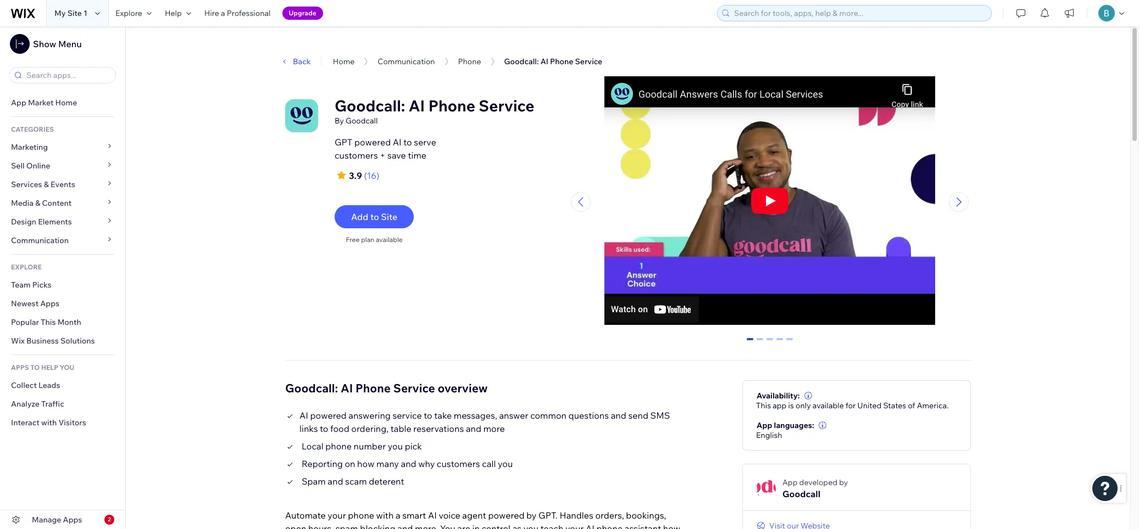 Task type: locate. For each thing, give the bounding box(es) containing it.
is
[[788, 401, 794, 411]]

and inside automate your phone with a smart ai voice agent powered by gpt. handles orders, bookings, open hours, spam blocking and more.   you are in control as you teach your ai phone assistant ho
[[397, 524, 413, 530]]

1 vertical spatial home
[[55, 98, 77, 108]]

1 vertical spatial site
[[381, 212, 398, 223]]

apps right 'manage'
[[63, 516, 82, 525]]

1 horizontal spatial home
[[333, 57, 355, 67]]

phone down "orders,"
[[597, 524, 623, 530]]

0 vertical spatial &
[[44, 180, 49, 190]]

wix business solutions
[[11, 336, 95, 346]]

1 vertical spatial goodcall
[[783, 489, 821, 500]]

1 horizontal spatial a
[[396, 510, 400, 521]]

2 horizontal spatial you
[[524, 524, 539, 530]]

phone for goodcall: ai phone service  overview
[[356, 381, 391, 396]]

2 horizontal spatial app
[[783, 478, 798, 488]]

service for goodcall: ai phone service  overview
[[393, 381, 435, 396]]

0 horizontal spatial home
[[55, 98, 77, 108]]

services
[[11, 180, 42, 190]]

phone down food
[[326, 441, 352, 452]]

home inside app market home link
[[55, 98, 77, 108]]

goodcall: ai phone service by goodcall
[[335, 96, 535, 126]]

ordering,
[[351, 424, 389, 435]]

2
[[768, 338, 772, 348], [108, 517, 111, 524]]

links
[[300, 424, 318, 435]]

0 horizontal spatial customers
[[335, 150, 378, 161]]

0 vertical spatial available
[[376, 236, 403, 244]]

languages:
[[774, 421, 814, 431]]

1 vertical spatial a
[[396, 510, 400, 521]]

goodcall: up by
[[335, 96, 405, 115]]

2 horizontal spatial service
[[575, 57, 602, 67]]

0 horizontal spatial powered
[[310, 410, 347, 421]]

phone inside goodcall: ai phone service by goodcall
[[429, 96, 475, 115]]

1 horizontal spatial communication
[[378, 57, 435, 67]]

1 vertical spatial apps
[[63, 516, 82, 525]]

0 vertical spatial this
[[41, 318, 56, 328]]

send
[[628, 410, 649, 421]]

app left market
[[11, 98, 26, 108]]

app market home
[[11, 98, 77, 108]]

time
[[408, 150, 427, 161]]

0 vertical spatial service
[[575, 57, 602, 67]]

1 horizontal spatial apps
[[63, 516, 82, 525]]

more.
[[415, 524, 438, 530]]

1 vertical spatial powered
[[310, 410, 347, 421]]

apps to help you
[[11, 364, 74, 372]]

0 vertical spatial 2
[[768, 338, 772, 348]]

to right 'add'
[[370, 212, 379, 223]]

0 vertical spatial customers
[[335, 150, 378, 161]]

to up time
[[404, 137, 412, 148]]

1 vertical spatial with
[[376, 510, 394, 521]]

with up blocking
[[376, 510, 394, 521]]

1 right the my
[[84, 8, 87, 18]]

answer
[[499, 410, 528, 421]]

& right 'media'
[[35, 198, 40, 208]]

0 vertical spatial your
[[328, 510, 346, 521]]

0 horizontal spatial app
[[11, 98, 26, 108]]

0 horizontal spatial this
[[41, 318, 56, 328]]

to inside gpt powered ai to serve customers + save time
[[404, 137, 412, 148]]

1 vertical spatial app
[[757, 421, 772, 431]]

goodcall inside goodcall: ai phone service by goodcall
[[346, 116, 378, 126]]

a inside automate your phone with a smart ai voice agent powered by gpt. handles orders, bookings, open hours, spam blocking and more.   you are in control as you teach your ai phone assistant ho
[[396, 510, 400, 521]]

app left languages:
[[757, 421, 772, 431]]

home right market
[[55, 98, 77, 108]]

communication inside sidebar element
[[11, 236, 70, 246]]

service inside goodcall: ai phone service by goodcall
[[479, 96, 535, 115]]

1 horizontal spatial service
[[479, 96, 535, 115]]

you
[[388, 441, 403, 452], [498, 459, 513, 470], [524, 524, 539, 530]]

app right developed by goodcall icon
[[783, 478, 798, 488]]

1 vertical spatial communication link
[[0, 231, 125, 250]]

by left gpt.
[[527, 510, 537, 521]]

1 vertical spatial phone
[[348, 510, 374, 521]]

on
[[345, 459, 355, 470]]

table
[[391, 424, 412, 435]]

phone up spam
[[348, 510, 374, 521]]

a right hire
[[221, 8, 225, 18]]

1 horizontal spatial powered
[[355, 137, 391, 148]]

1 horizontal spatial with
[[376, 510, 394, 521]]

1 vertical spatial customers
[[437, 459, 480, 470]]

and left why
[[401, 459, 416, 470]]

1 horizontal spatial by
[[839, 478, 848, 488]]

ai
[[541, 57, 548, 67], [409, 96, 425, 115], [393, 137, 402, 148], [341, 381, 353, 396], [300, 410, 308, 421], [428, 510, 437, 521], [586, 524, 595, 530]]

0 1 2 3 4
[[748, 338, 792, 348]]

0 horizontal spatial site
[[67, 8, 82, 18]]

my site 1
[[54, 8, 87, 18]]

available left for
[[813, 401, 844, 411]]

powered up the +
[[355, 137, 391, 148]]

1 horizontal spatial you
[[498, 459, 513, 470]]

apps up the popular this month
[[40, 299, 59, 309]]

you right as
[[524, 524, 539, 530]]

available
[[376, 236, 403, 244], [813, 401, 844, 411]]

16
[[367, 170, 377, 181]]

& left events
[[44, 180, 49, 190]]

show
[[33, 38, 56, 49]]

design
[[11, 217, 36, 227]]

your down handles
[[566, 524, 584, 530]]

and down smart
[[397, 524, 413, 530]]

and left send in the bottom of the page
[[611, 410, 626, 421]]

home right back
[[333, 57, 355, 67]]

site
[[67, 8, 82, 18], [381, 212, 398, 223]]

1 horizontal spatial your
[[566, 524, 584, 530]]

goodcall right by
[[346, 116, 378, 126]]

to
[[404, 137, 412, 148], [370, 212, 379, 223], [424, 410, 432, 421], [320, 424, 328, 435]]

answering
[[349, 410, 391, 421]]

this up wix business solutions
[[41, 318, 56, 328]]

this left app
[[756, 401, 771, 411]]

handles
[[560, 510, 593, 521]]

local phone number you pick
[[302, 441, 422, 452]]

0 horizontal spatial you
[[388, 441, 403, 452]]

3.9
[[349, 170, 362, 181]]

0 horizontal spatial your
[[328, 510, 346, 521]]

1 horizontal spatial &
[[44, 180, 49, 190]]

0 vertical spatial 1
[[84, 8, 87, 18]]

wix business solutions link
[[0, 332, 125, 351]]

professional
[[227, 8, 271, 18]]

1 vertical spatial available
[[813, 401, 844, 411]]

phone
[[326, 441, 352, 452], [348, 510, 374, 521], [597, 524, 623, 530]]

phone
[[458, 57, 481, 67], [550, 57, 573, 67], [429, 96, 475, 115], [356, 381, 391, 396]]

2 vertical spatial service
[[393, 381, 435, 396]]

0 horizontal spatial with
[[41, 418, 57, 428]]

app inside sidebar element
[[11, 98, 26, 108]]

site right the my
[[67, 8, 82, 18]]

free plan available
[[346, 236, 403, 244]]

apps inside "link"
[[40, 299, 59, 309]]

2 horizontal spatial powered
[[488, 510, 525, 521]]

goodcall: ai phone service  logo image
[[285, 99, 318, 132]]

1 horizontal spatial site
[[381, 212, 398, 223]]

1 vertical spatial this
[[756, 401, 771, 411]]

goodcall: inside goodcall: ai phone service button
[[504, 57, 539, 67]]

add to site
[[351, 212, 398, 223]]

1 horizontal spatial available
[[813, 401, 844, 411]]

0 vertical spatial goodcall:
[[504, 57, 539, 67]]

1 vertical spatial &
[[35, 198, 40, 208]]

business
[[26, 336, 59, 346]]

reservations
[[413, 424, 464, 435]]

0 vertical spatial by
[[839, 478, 848, 488]]

2 vertical spatial powered
[[488, 510, 525, 521]]

service for goodcall: ai phone service by goodcall
[[479, 96, 535, 115]]

customers inside gpt powered ai to serve customers + save time
[[335, 150, 378, 161]]

1 vertical spatial you
[[498, 459, 513, 470]]

0 vertical spatial you
[[388, 441, 403, 452]]

2 left 3
[[768, 338, 772, 348]]

0 vertical spatial phone
[[326, 441, 352, 452]]

goodcall inside app developed by goodcall
[[783, 489, 821, 500]]

with
[[41, 418, 57, 428], [376, 510, 394, 521]]

powered inside ai powered answering service to take messages, answer common questions and send sms links to food ordering, table reservations and more
[[310, 410, 347, 421]]

1 vertical spatial service
[[479, 96, 535, 115]]

automate your phone with a smart ai voice agent powered by gpt. handles orders, bookings, open hours, spam blocking and more.   you are in control as you teach your ai phone assistant ho
[[285, 510, 683, 530]]

1 vertical spatial 1
[[758, 338, 762, 348]]

this
[[41, 318, 56, 328], [756, 401, 771, 411]]

sell
[[11, 161, 25, 171]]

back
[[293, 57, 311, 67]]

customers down gpt
[[335, 150, 378, 161]]

ai inside goodcall: ai phone service by goodcall
[[409, 96, 425, 115]]

powered inside automate your phone with a smart ai voice agent powered by gpt. handles orders, bookings, open hours, spam blocking and more.   you are in control as you teach your ai phone assistant ho
[[488, 510, 525, 521]]

0 vertical spatial powered
[[355, 137, 391, 148]]

events
[[51, 180, 75, 190]]

as
[[513, 524, 522, 530]]

reporting on how many and why customers call you
[[302, 459, 513, 470]]

ai inside ai powered answering service to take messages, answer common questions and send sms links to food ordering, table reservations and more
[[300, 410, 308, 421]]

0 horizontal spatial &
[[35, 198, 40, 208]]

powered up the control
[[488, 510, 525, 521]]

you left pick at the bottom left
[[388, 441, 403, 452]]

0 horizontal spatial 2
[[108, 517, 111, 524]]

1 horizontal spatial app
[[757, 421, 772, 431]]

phone for goodcall: ai phone service
[[550, 57, 573, 67]]

1 vertical spatial by
[[527, 510, 537, 521]]

online
[[26, 161, 50, 171]]

communication link
[[378, 57, 435, 67], [0, 231, 125, 250]]

Search apps... field
[[23, 68, 112, 83]]

0 vertical spatial site
[[67, 8, 82, 18]]

0 horizontal spatial communication link
[[0, 231, 125, 250]]

your up spam
[[328, 510, 346, 521]]

goodcall down developed
[[783, 489, 821, 500]]

hire
[[204, 8, 219, 18]]

0 horizontal spatial goodcall
[[346, 116, 378, 126]]

3
[[778, 338, 782, 348]]

agent
[[462, 510, 486, 521]]

available right plan
[[376, 236, 403, 244]]

goodcall:
[[504, 57, 539, 67], [335, 96, 405, 115], [285, 381, 338, 396]]

you right call
[[498, 459, 513, 470]]

powered up food
[[310, 410, 347, 421]]

goodcall: inside goodcall: ai phone service by goodcall
[[335, 96, 405, 115]]

help button
[[158, 0, 198, 26]]

collect leads link
[[0, 376, 125, 395]]

apps
[[11, 364, 29, 372]]

0 vertical spatial app
[[11, 98, 26, 108]]

2 vertical spatial goodcall:
[[285, 381, 338, 396]]

customers left call
[[437, 459, 480, 470]]

0 horizontal spatial apps
[[40, 299, 59, 309]]

and
[[611, 410, 626, 421], [466, 424, 481, 435], [401, 459, 416, 470], [328, 476, 343, 487], [397, 524, 413, 530]]

save
[[388, 150, 406, 161]]

2 vertical spatial you
[[524, 524, 539, 530]]

1 vertical spatial communication
[[11, 236, 70, 246]]

customers
[[335, 150, 378, 161], [437, 459, 480, 470]]

apps for newest apps
[[40, 299, 59, 309]]

2 vertical spatial app
[[783, 478, 798, 488]]

show menu
[[33, 38, 82, 49]]

to inside button
[[370, 212, 379, 223]]

help
[[41, 364, 58, 372]]

help
[[165, 8, 182, 18]]

0 horizontal spatial service
[[393, 381, 435, 396]]

sell online
[[11, 161, 50, 171]]

by right developed
[[839, 478, 848, 488]]

1 horizontal spatial 1
[[758, 338, 762, 348]]

orders,
[[595, 510, 624, 521]]

1 horizontal spatial this
[[756, 401, 771, 411]]

0 horizontal spatial 1
[[84, 8, 87, 18]]

site up free plan available
[[381, 212, 398, 223]]

1 horizontal spatial communication link
[[378, 57, 435, 67]]

with down traffic
[[41, 418, 57, 428]]

1
[[84, 8, 87, 18], [758, 338, 762, 348]]

0 horizontal spatial by
[[527, 510, 537, 521]]

team picks link
[[0, 276, 125, 295]]

reporting
[[302, 459, 343, 470]]

& for events
[[44, 180, 49, 190]]

goodcall: right phone link
[[504, 57, 539, 67]]

goodcall: ai phone service button
[[499, 53, 608, 70]]

service inside button
[[575, 57, 602, 67]]

sidebar element
[[0, 26, 126, 530]]

1 horizontal spatial goodcall
[[783, 489, 821, 500]]

0 vertical spatial apps
[[40, 299, 59, 309]]

app for app market home
[[11, 98, 26, 108]]

0 vertical spatial with
[[41, 418, 57, 428]]

2 inside sidebar element
[[108, 517, 111, 524]]

spam
[[336, 524, 358, 530]]

phone inside button
[[550, 57, 573, 67]]

2 right manage apps
[[108, 517, 111, 524]]

a left smart
[[396, 510, 400, 521]]

1 right 0
[[758, 338, 762, 348]]

teach
[[541, 524, 564, 530]]

0 vertical spatial communication link
[[378, 57, 435, 67]]

0 vertical spatial a
[[221, 8, 225, 18]]

powered inside gpt powered ai to serve customers + save time
[[355, 137, 391, 148]]

0 horizontal spatial communication
[[11, 236, 70, 246]]

to right links
[[320, 424, 328, 435]]

&
[[44, 180, 49, 190], [35, 198, 40, 208]]

gpt
[[335, 137, 353, 148]]

service for goodcall: ai phone service
[[575, 57, 602, 67]]

1 vertical spatial 2
[[108, 517, 111, 524]]

with inside automate your phone with a smart ai voice agent powered by gpt. handles orders, bookings, open hours, spam blocking and more.   you are in control as you teach your ai phone assistant ho
[[376, 510, 394, 521]]

goodcall: up links
[[285, 381, 338, 396]]

goodcall: for goodcall: ai phone service by goodcall
[[335, 96, 405, 115]]

app inside app developed by goodcall
[[783, 478, 798, 488]]

0 vertical spatial goodcall
[[346, 116, 378, 126]]

1 vertical spatial goodcall:
[[335, 96, 405, 115]]

open
[[285, 524, 306, 530]]

manage
[[32, 516, 61, 525]]



Task type: vqa. For each thing, say whether or not it's contained in the screenshot.
Billing & Payments
no



Task type: describe. For each thing, give the bounding box(es) containing it.
hire a professional link
[[198, 0, 277, 26]]

availability:
[[757, 391, 800, 401]]

this app is only available for united states of america.
[[756, 401, 949, 411]]

ai inside button
[[541, 57, 548, 67]]

interact with visitors link
[[0, 414, 125, 433]]

analyze traffic
[[11, 400, 64, 409]]

0 vertical spatial communication
[[378, 57, 435, 67]]

by inside automate your phone with a smart ai voice agent powered by gpt. handles orders, bookings, open hours, spam blocking and more.   you are in control as you teach your ai phone assistant ho
[[527, 510, 537, 521]]

Search for tools, apps, help & more... field
[[731, 5, 988, 21]]

upgrade button
[[282, 7, 323, 20]]

blocking
[[360, 524, 395, 530]]

more
[[483, 424, 505, 435]]

3.9 ( 16 )
[[349, 170, 379, 181]]

pick
[[405, 441, 422, 452]]

developed
[[799, 478, 838, 488]]

you
[[60, 364, 74, 372]]

bookings,
[[626, 510, 666, 521]]

and down messages,
[[466, 424, 481, 435]]

this inside sidebar element
[[41, 318, 56, 328]]

0 vertical spatial home
[[333, 57, 355, 67]]

free
[[346, 236, 360, 244]]

assistant
[[625, 524, 661, 530]]

media
[[11, 198, 34, 208]]

states
[[883, 401, 906, 411]]

you inside automate your phone with a smart ai voice agent powered by gpt. handles orders, bookings, open hours, spam blocking and more.   you are in control as you teach your ai phone assistant ho
[[524, 524, 539, 530]]

& for content
[[35, 198, 40, 208]]

only
[[796, 401, 811, 411]]

in
[[472, 524, 480, 530]]

2 vertical spatial phone
[[597, 524, 623, 530]]

ai inside gpt powered ai to serve customers + save time
[[393, 137, 402, 148]]

deterent
[[369, 476, 404, 487]]

interact
[[11, 418, 39, 428]]

)
[[377, 170, 379, 181]]

united
[[858, 401, 882, 411]]

take
[[434, 410, 452, 421]]

interact with visitors
[[11, 418, 86, 428]]

are
[[457, 524, 470, 530]]

traffic
[[41, 400, 64, 409]]

questions
[[569, 410, 609, 421]]

1 horizontal spatial customers
[[437, 459, 480, 470]]

collect leads
[[11, 381, 60, 391]]

overview
[[438, 381, 488, 396]]

hire a professional
[[204, 8, 271, 18]]

0 horizontal spatial a
[[221, 8, 225, 18]]

add to site button
[[335, 206, 414, 229]]

media & content link
[[0, 194, 125, 213]]

popular this month link
[[0, 313, 125, 332]]

market
[[28, 98, 54, 108]]

picks
[[32, 280, 51, 290]]

goodcall: for goodcall: ai phone service
[[504, 57, 539, 67]]

site inside button
[[381, 212, 398, 223]]

app
[[773, 401, 787, 411]]

voice
[[439, 510, 460, 521]]

leads
[[38, 381, 60, 391]]

marketing link
[[0, 138, 125, 157]]

analyze
[[11, 400, 40, 409]]

categories
[[11, 125, 54, 134]]

to
[[30, 364, 40, 372]]

for
[[846, 401, 856, 411]]

+
[[380, 150, 386, 161]]

powered for answering
[[310, 410, 347, 421]]

newest apps link
[[0, 295, 125, 313]]

phone for goodcall: ai phone service by goodcall
[[429, 96, 475, 115]]

by inside app developed by goodcall
[[839, 478, 848, 488]]

popular
[[11, 318, 39, 328]]

messages,
[[454, 410, 497, 421]]

upgrade
[[289, 9, 316, 17]]

developed by goodcall image
[[756, 480, 776, 499]]

goodcall: ai phone service
[[504, 57, 602, 67]]

design elements link
[[0, 213, 125, 231]]

gpt powered ai to serve customers + save time
[[335, 137, 436, 161]]

app for app languages:
[[757, 421, 772, 431]]

app developed by goodcall
[[783, 478, 848, 500]]

visitors
[[58, 418, 86, 428]]

sms
[[650, 410, 670, 421]]

add
[[351, 212, 368, 223]]

1 vertical spatial your
[[566, 524, 584, 530]]

team picks
[[11, 280, 51, 290]]

powered for ai
[[355, 137, 391, 148]]

ai powered answering service to take messages, answer common questions and send sms links to food ordering, table reservations and more
[[300, 410, 670, 435]]

0 horizontal spatial available
[[376, 236, 403, 244]]

app for app developed by goodcall
[[783, 478, 798, 488]]

newest
[[11, 299, 39, 309]]

back button
[[280, 57, 311, 67]]

food
[[330, 424, 349, 435]]

collect
[[11, 381, 37, 391]]

app market home link
[[0, 93, 125, 112]]

serve
[[414, 137, 436, 148]]

0
[[748, 338, 752, 348]]

home link
[[333, 57, 355, 67]]

newest apps
[[11, 299, 59, 309]]

scam
[[345, 476, 367, 487]]

common
[[530, 410, 567, 421]]

to left take
[[424, 410, 432, 421]]

spam and scam deterent
[[302, 476, 404, 487]]

apps for manage apps
[[63, 516, 82, 525]]

media & content
[[11, 198, 72, 208]]

month
[[58, 318, 81, 328]]

local
[[302, 441, 324, 452]]

english
[[756, 431, 782, 441]]

manage apps
[[32, 516, 82, 525]]

with inside sidebar element
[[41, 418, 57, 428]]

my
[[54, 8, 66, 18]]

1 horizontal spatial 2
[[768, 338, 772, 348]]

wix
[[11, 336, 25, 346]]

and left scam
[[328, 476, 343, 487]]

team
[[11, 280, 31, 290]]

goodcall: ai phone service  overview
[[285, 381, 488, 396]]

content
[[42, 198, 72, 208]]

(
[[364, 170, 367, 181]]

elements
[[38, 217, 72, 227]]

goodcall: for goodcall: ai phone service  overview
[[285, 381, 338, 396]]

call
[[482, 459, 496, 470]]



